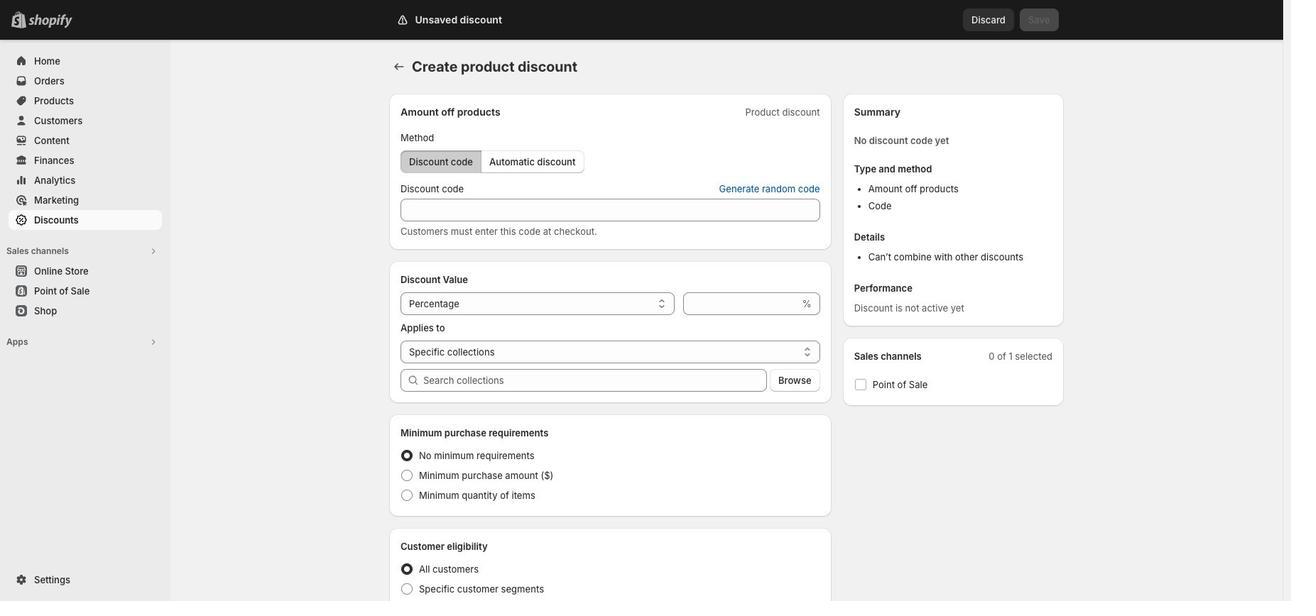 Task type: locate. For each thing, give the bounding box(es) containing it.
None text field
[[401, 199, 821, 222], [683, 293, 800, 316], [401, 199, 821, 222], [683, 293, 800, 316]]



Task type: vqa. For each thing, say whether or not it's contained in the screenshot.
Tax exemptions
no



Task type: describe. For each thing, give the bounding box(es) containing it.
shopify image
[[28, 14, 72, 28]]

Search collections text field
[[424, 370, 768, 392]]



